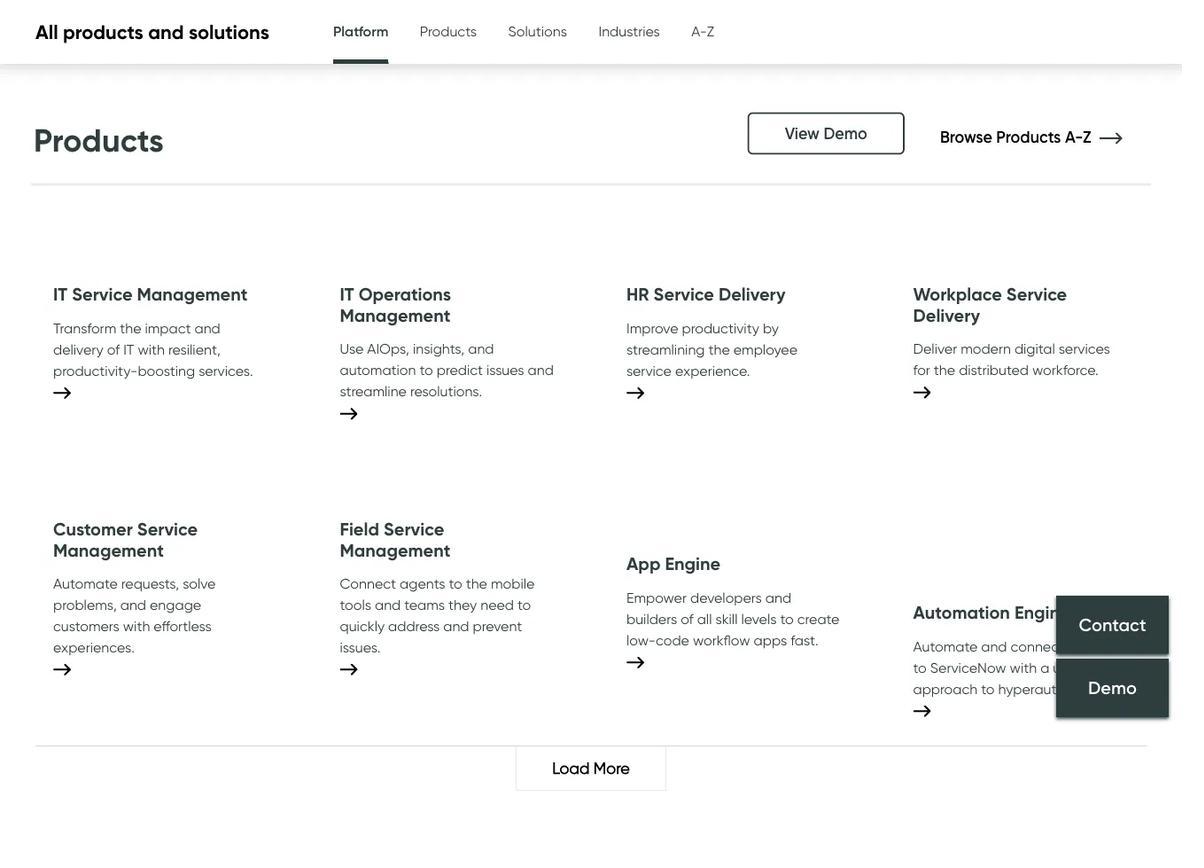 Task type: vqa. For each thing, say whether or not it's contained in the screenshot.
Members to the top
no



Task type: locate. For each thing, give the bounding box(es) containing it.
with for customer
[[123, 617, 150, 634]]

service
[[627, 362, 672, 379]]

engine up connect
[[1015, 601, 1071, 624]]

and inside automate requests, solve problems, and engage customers with effortless experiences.
[[120, 596, 146, 613]]

it inside 'it operations management'
[[340, 283, 354, 305]]

automate up the problems,
[[53, 575, 118, 592]]

management up connect
[[340, 539, 451, 561]]

and down they
[[443, 617, 469, 634]]

workplace service delivery
[[914, 283, 1068, 326]]

with
[[138, 340, 165, 358], [123, 617, 150, 634], [1010, 659, 1037, 676]]

service up transform
[[72, 283, 133, 305]]

workflow
[[693, 631, 750, 648]]

and down requests,
[[120, 596, 146, 613]]

modern
[[961, 340, 1011, 357]]

2 horizontal spatial products
[[997, 127, 1062, 146]]

1 horizontal spatial delivery
[[914, 304, 980, 326]]

1 vertical spatial with
[[123, 617, 150, 634]]

use
[[340, 340, 364, 357]]

create
[[798, 610, 840, 627]]

0 vertical spatial demo
[[824, 124, 868, 143]]

services
[[1059, 340, 1111, 357]]

automate inside automate requests, solve problems, and engage customers with effortless experiences.
[[53, 575, 118, 592]]

load
[[552, 758, 590, 778]]

service up improve
[[654, 283, 715, 305]]

code
[[656, 631, 690, 648]]

1 horizontal spatial demo
[[1089, 677, 1137, 699]]

0 horizontal spatial of
[[107, 340, 120, 358]]

service inside workplace service delivery
[[1007, 283, 1068, 305]]

0 vertical spatial engine
[[665, 553, 721, 575]]

the right the for
[[934, 361, 956, 378]]

z
[[707, 22, 715, 39], [1083, 127, 1092, 146]]

to down servicenow
[[982, 680, 995, 697]]

a-z link
[[692, 0, 715, 62]]

0 horizontal spatial z
[[707, 22, 715, 39]]

it
[[53, 283, 68, 305], [340, 283, 354, 305], [123, 340, 134, 358]]

with inside automate requests, solve problems, and engage customers with effortless experiences.
[[123, 617, 150, 634]]

delivery up by
[[719, 283, 786, 305]]

to up "approach" on the bottom right
[[914, 659, 927, 676]]

to down insights, on the left of the page
[[420, 361, 433, 378]]

0 vertical spatial automate
[[53, 575, 118, 592]]

of
[[107, 340, 120, 358], [681, 610, 694, 627]]

it up productivity-
[[123, 340, 134, 358]]

0 horizontal spatial engine
[[665, 553, 721, 575]]

and down automation engine on the bottom right
[[982, 637, 1008, 655]]

it for it operations management
[[340, 283, 354, 305]]

field service management
[[340, 518, 451, 561]]

field
[[340, 518, 379, 540]]

engine
[[665, 553, 721, 575], [1015, 601, 1071, 624]]

of up productivity-
[[107, 340, 120, 358]]

automate
[[53, 575, 118, 592], [914, 637, 978, 655]]

solve
[[183, 575, 216, 592]]

with inside transform the impact and delivery of it with resilient, productivity-boosting services.
[[138, 340, 165, 358]]

0 vertical spatial with
[[138, 340, 165, 358]]

0 vertical spatial a-
[[692, 22, 707, 39]]

management up impact
[[137, 283, 248, 305]]

the down productivity
[[709, 340, 730, 358]]

to inside use aiops, insights, and automation to predict issues and streamline resolutions.
[[420, 361, 433, 378]]

they
[[449, 596, 477, 613]]

load more link
[[517, 747, 666, 791]]

2 horizontal spatial it
[[340, 283, 354, 305]]

to
[[420, 361, 433, 378], [449, 575, 463, 592], [518, 596, 531, 613], [781, 610, 794, 627], [914, 659, 927, 676], [982, 680, 995, 697]]

experiences.
[[53, 638, 135, 656]]

use aiops, insights, and automation to predict issues and streamline resolutions.
[[340, 340, 554, 400]]

service up requests,
[[137, 518, 198, 540]]

1 horizontal spatial engine
[[1015, 601, 1071, 624]]

management up requests,
[[53, 539, 164, 561]]

and down connect
[[375, 596, 401, 613]]

0 vertical spatial z
[[707, 22, 715, 39]]

to inside the empower developers and builders of all skill levels to create low-code workflow apps fast.
[[781, 610, 794, 627]]

effortless
[[154, 617, 212, 634]]

management
[[137, 283, 248, 305], [340, 304, 451, 326], [53, 539, 164, 561], [340, 539, 451, 561]]

0 horizontal spatial a-
[[692, 22, 707, 39]]

it up transform
[[53, 283, 68, 305]]

to up the apps
[[781, 610, 794, 627]]

1 horizontal spatial z
[[1083, 127, 1092, 146]]

1 vertical spatial z
[[1083, 127, 1092, 146]]

the inside deliver modern digital services for the distributed workforce.
[[934, 361, 956, 378]]

developers
[[691, 588, 762, 606]]

it service management
[[53, 283, 248, 305]]

service inside customer service management
[[137, 518, 198, 540]]

automate up servicenow
[[914, 637, 978, 655]]

1 horizontal spatial it
[[123, 340, 134, 358]]

0 horizontal spatial it
[[53, 283, 68, 305]]

of left all at right bottom
[[681, 610, 694, 627]]

engine for automation engine
[[1015, 601, 1071, 624]]

0 horizontal spatial automate
[[53, 575, 118, 592]]

management inside 'it operations management'
[[340, 304, 451, 326]]

view demo link
[[748, 112, 905, 155]]

anything
[[1068, 637, 1125, 655]]

transform the impact and delivery of it with resilient, productivity-boosting services.
[[53, 319, 255, 379]]

experience.
[[675, 362, 750, 379]]

2 vertical spatial with
[[1010, 659, 1037, 676]]

empower
[[627, 588, 687, 606]]

automate inside automate and connect anything to servicenow with a unified approach to hyperautomation.
[[914, 637, 978, 655]]

1 vertical spatial a-
[[1066, 127, 1083, 146]]

improve productivity by streamlining the employee service experience.
[[627, 319, 798, 379]]

delivery inside workplace service delivery
[[914, 304, 980, 326]]

quickly
[[340, 617, 385, 634]]

with inside automate and connect anything to servicenow with a unified approach to hyperautomation.
[[1010, 659, 1037, 676]]

and up resilient,
[[195, 319, 221, 336]]

it up use
[[340, 283, 354, 305]]

hr service delivery
[[627, 283, 786, 305]]

distributed
[[959, 361, 1029, 378]]

need
[[481, 596, 514, 613]]

management inside customer service management
[[53, 539, 164, 561]]

and right products
[[148, 20, 184, 44]]

demo right view
[[824, 124, 868, 143]]

1 horizontal spatial automate
[[914, 637, 978, 655]]

tools
[[340, 596, 371, 613]]

the up they
[[466, 575, 488, 592]]

1 vertical spatial of
[[681, 610, 694, 627]]

engine up developers
[[665, 553, 721, 575]]

and up predict
[[468, 340, 494, 357]]

the inside transform the impact and delivery of it with resilient, productivity-boosting services.
[[120, 319, 141, 336]]

automate for automation engine
[[914, 637, 978, 655]]

and
[[148, 20, 184, 44], [195, 319, 221, 336], [468, 340, 494, 357], [528, 361, 554, 378], [766, 588, 792, 606], [120, 596, 146, 613], [375, 596, 401, 613], [443, 617, 469, 634], [982, 637, 1008, 655]]

with left a
[[1010, 659, 1037, 676]]

teams
[[404, 596, 445, 613]]

contact
[[1079, 613, 1147, 635]]

and up levels
[[766, 588, 792, 606]]

the left impact
[[120, 319, 141, 336]]

connect agents to the mobile tools and teams they need to quickly address and prevent issues.
[[340, 575, 535, 656]]

service inside field service management
[[384, 518, 444, 540]]

the inside the improve productivity by streamlining the employee service experience.
[[709, 340, 730, 358]]

approach
[[914, 680, 978, 697]]

delivery
[[719, 283, 786, 305], [914, 304, 980, 326]]

1 vertical spatial engine
[[1015, 601, 1071, 624]]

empower developers and builders of all skill levels to create low-code workflow apps fast.
[[627, 588, 840, 648]]

low-
[[627, 631, 656, 648]]

view demo
[[785, 124, 868, 143]]

service right field
[[384, 518, 444, 540]]

customers
[[53, 617, 120, 634]]

service up digital
[[1007, 283, 1068, 305]]

demo down 'unified'
[[1089, 677, 1137, 699]]

0 vertical spatial of
[[107, 340, 120, 358]]

0 horizontal spatial products
[[34, 120, 164, 160]]

management for it service management
[[137, 283, 248, 305]]

0 horizontal spatial delivery
[[719, 283, 786, 305]]

solutions link
[[508, 0, 567, 62]]

management up aiops,
[[340, 304, 451, 326]]

1 horizontal spatial of
[[681, 610, 694, 627]]

delivery up deliver
[[914, 304, 980, 326]]

1 vertical spatial automate
[[914, 637, 978, 655]]

improve
[[627, 319, 679, 336]]

with down engage
[[123, 617, 150, 634]]

connect
[[1011, 637, 1065, 655]]

with up boosting
[[138, 340, 165, 358]]

a-
[[692, 22, 707, 39], [1066, 127, 1083, 146]]

service
[[72, 283, 133, 305], [654, 283, 715, 305], [1007, 283, 1068, 305], [137, 518, 198, 540], [384, 518, 444, 540]]

workforce.
[[1033, 361, 1099, 378]]



Task type: describe. For each thing, give the bounding box(es) containing it.
automate and connect anything to servicenow with a unified approach to hyperautomation.
[[914, 637, 1125, 697]]

app
[[627, 553, 661, 575]]

service for field
[[384, 518, 444, 540]]

browse products a-z
[[941, 127, 1096, 146]]

insights,
[[413, 340, 465, 357]]

of inside the empower developers and builders of all skill levels to create low-code workflow apps fast.
[[681, 610, 694, 627]]

skill
[[716, 610, 738, 627]]

all
[[697, 610, 712, 627]]

more
[[594, 758, 630, 778]]

aiops,
[[367, 340, 410, 357]]

levels
[[742, 610, 777, 627]]

a
[[1041, 659, 1050, 676]]

engine for app engine
[[665, 553, 721, 575]]

requests,
[[121, 575, 179, 592]]

customer
[[53, 518, 133, 540]]

service for hr
[[654, 283, 715, 305]]

view
[[785, 124, 820, 143]]

customer service management
[[53, 518, 198, 561]]

demo link
[[1057, 659, 1169, 717]]

predict
[[437, 361, 483, 378]]

solutions
[[508, 22, 567, 39]]

with for it
[[138, 340, 165, 358]]

the inside connect agents to the mobile tools and teams they need to quickly address and prevent issues.
[[466, 575, 488, 592]]

1 vertical spatial demo
[[1089, 677, 1137, 699]]

browse products a-z link
[[941, 127, 1149, 146]]

and inside the empower developers and builders of all skill levels to create low-code workflow apps fast.
[[766, 588, 792, 606]]

streamlining
[[627, 340, 705, 358]]

and right issues at the top left
[[528, 361, 554, 378]]

delivery
[[53, 340, 103, 358]]

impact
[[145, 319, 191, 336]]

and inside automate and connect anything to servicenow with a unified approach to hyperautomation.
[[982, 637, 1008, 655]]

automate requests, solve problems, and engage customers with effortless experiences.
[[53, 575, 216, 656]]

deliver
[[914, 340, 958, 357]]

it inside transform the impact and delivery of it with resilient, productivity-boosting services.
[[123, 340, 134, 358]]

industries link
[[599, 0, 660, 62]]

service for it
[[72, 283, 133, 305]]

load more
[[552, 758, 630, 778]]

hr
[[627, 283, 649, 305]]

employee
[[734, 340, 798, 358]]

service for workplace
[[1007, 283, 1068, 305]]

mobile
[[491, 575, 535, 592]]

it for it service management
[[53, 283, 68, 305]]

transform
[[53, 319, 116, 336]]

a-z
[[692, 22, 715, 39]]

management for customer service management
[[53, 539, 164, 561]]

apps
[[754, 631, 787, 648]]

platform
[[333, 22, 389, 39]]

by
[[763, 319, 779, 336]]

all products and solutions
[[35, 20, 269, 44]]

productivity-
[[53, 362, 138, 379]]

to up they
[[449, 575, 463, 592]]

digital
[[1015, 340, 1056, 357]]

automation
[[914, 601, 1011, 624]]

problems,
[[53, 596, 117, 613]]

browse
[[941, 127, 993, 146]]

builders
[[627, 610, 677, 627]]

products link
[[420, 0, 477, 62]]

to down mobile
[[518, 596, 531, 613]]

resilient,
[[168, 340, 221, 358]]

prevent
[[473, 617, 523, 634]]

agents
[[400, 575, 445, 592]]

automation engine
[[914, 601, 1071, 624]]

platform link
[[333, 0, 389, 66]]

operations
[[359, 283, 451, 305]]

fast.
[[791, 631, 819, 648]]

z inside a-z link
[[707, 22, 715, 39]]

of inside transform the impact and delivery of it with resilient, productivity-boosting services.
[[107, 340, 120, 358]]

address
[[388, 617, 440, 634]]

1 horizontal spatial a-
[[1066, 127, 1083, 146]]

servicenow
[[931, 659, 1007, 676]]

resolutions.
[[410, 382, 482, 400]]

industries
[[599, 22, 660, 39]]

automation
[[340, 361, 416, 378]]

management for it operations management
[[340, 304, 451, 326]]

and inside transform the impact and delivery of it with resilient, productivity-boosting services.
[[195, 319, 221, 336]]

delivery for workplace service delivery
[[914, 304, 980, 326]]

workplace
[[914, 283, 1003, 305]]

contact link
[[1057, 596, 1169, 654]]

products
[[63, 20, 143, 44]]

0 horizontal spatial demo
[[824, 124, 868, 143]]

management for field service management
[[340, 539, 451, 561]]

issues
[[487, 361, 524, 378]]

automate for customer service management
[[53, 575, 118, 592]]

it operations management
[[340, 283, 451, 326]]

hyperautomation.
[[999, 680, 1114, 697]]

productivity
[[682, 319, 760, 336]]

delivery for hr service delivery
[[719, 283, 786, 305]]

engage
[[150, 596, 201, 613]]

app engine
[[627, 553, 721, 575]]

issues.
[[340, 638, 381, 656]]

boosting
[[138, 362, 195, 379]]

1 horizontal spatial products
[[420, 22, 477, 39]]

for
[[914, 361, 931, 378]]

all
[[35, 20, 58, 44]]

unified
[[1053, 659, 1097, 676]]

deliver modern digital services for the distributed workforce.
[[914, 340, 1111, 378]]

solutions
[[189, 20, 269, 44]]

service for customer
[[137, 518, 198, 540]]

services.
[[199, 362, 253, 379]]

streamline
[[340, 382, 407, 400]]



